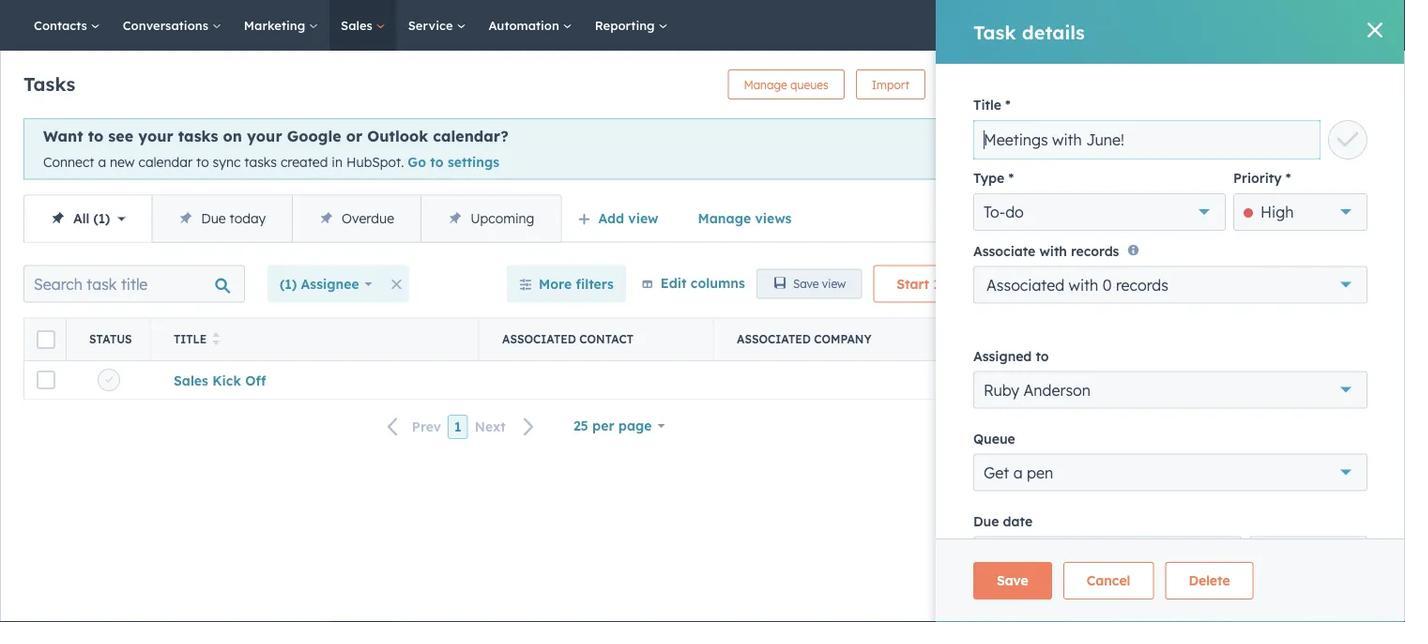 Task type: locate. For each thing, give the bounding box(es) containing it.
0 horizontal spatial on
[[223, 127, 242, 146]]

1 vertical spatial 1
[[934, 276, 941, 292]]

manage for manage queues
[[744, 77, 788, 92]]

type
[[974, 170, 1005, 186]]

with for associate
[[1040, 243, 1068, 259]]

your
[[138, 127, 173, 146], [247, 127, 282, 146], [1252, 421, 1279, 437], [1120, 443, 1147, 460], [1295, 443, 1323, 460]]

2 - from the left
[[977, 372, 982, 388]]

2 horizontal spatial associated
[[987, 275, 1065, 294]]

0 vertical spatial save
[[793, 277, 819, 291]]

manage
[[1240, 443, 1291, 460]]

1 horizontal spatial sales
[[341, 17, 376, 33]]

1 vertical spatial of
[[1103, 443, 1116, 460]]

column header
[[24, 319, 67, 360]]

1 button
[[448, 415, 468, 439]]

1 vertical spatial view
[[823, 277, 846, 291]]

delete
[[1189, 573, 1231, 589]]

top
[[1211, 421, 1232, 437]]

1 vertical spatial with
[[1069, 275, 1099, 294]]

1 horizontal spatial save
[[997, 573, 1029, 589]]

1 vertical spatial records
[[1117, 275, 1169, 294]]

1 horizontal spatial view
[[823, 277, 846, 291]]

tasks up sync
[[178, 127, 218, 146]]

associated inside popup button
[[987, 275, 1065, 294]]

Search HubSpot search field
[[1142, 9, 1372, 41]]

in inside want to see your tasks on your google or outlook calendar? connect a new calendar to sync tasks created in hubspot. go to settings
[[332, 154, 343, 170]]

manage
[[744, 77, 788, 92], [698, 210, 751, 226]]

1 horizontal spatial in
[[1381, 443, 1392, 460]]

sales left kick
[[174, 372, 208, 388]]

)
[[105, 210, 110, 226]]

cancel button
[[1064, 563, 1155, 600]]

Search task title search field
[[23, 265, 245, 303]]

title up close image
[[974, 97, 1002, 113]]

0 vertical spatial manage
[[744, 77, 788, 92]]

get
[[984, 463, 1010, 482]]

0 horizontal spatial associated
[[502, 332, 576, 346]]

upcoming link
[[421, 196, 561, 242]]

manage left queues
[[744, 77, 788, 92]]

records right 0
[[1117, 275, 1169, 294]]

more filters
[[539, 276, 614, 292]]

to-
[[984, 203, 1006, 222]]

save
[[793, 277, 819, 291], [997, 573, 1029, 589]]

keep
[[1353, 421, 1383, 437]]

0 horizontal spatial tasks
[[178, 127, 218, 146]]

search image
[[1366, 19, 1380, 32]]

(1) assignee button
[[268, 265, 385, 303]]

more filters link
[[507, 265, 626, 303]]

2 horizontal spatial 1
[[934, 276, 941, 292]]

1 vertical spatial on
[[1191, 421, 1207, 437]]

associated contact
[[502, 332, 634, 346]]

--
[[972, 372, 982, 388]]

tasks right sync
[[244, 154, 277, 170]]

1 horizontal spatial of
[[1235, 421, 1248, 437]]

1 horizontal spatial tasks
[[244, 154, 277, 170]]

to left sync
[[196, 154, 209, 170]]

sales left service
[[341, 17, 376, 33]]

1 horizontal spatial a
[[1014, 463, 1023, 482]]

manage inside tasks banner
[[744, 77, 788, 92]]

your up created
[[247, 127, 282, 146]]

edit
[[661, 274, 687, 291]]

1 inside 1 button
[[455, 419, 462, 435]]

been
[[1207, 112, 1244, 131]]

save inside 'button'
[[793, 277, 819, 291]]

0 vertical spatial title
[[974, 97, 1002, 113]]

to right the go
[[430, 154, 444, 170]]

1
[[98, 210, 105, 226], [934, 276, 941, 292], [455, 419, 462, 435]]

0 horizontal spatial with
[[1040, 243, 1068, 259]]

1 left task
[[934, 276, 941, 292]]

records inside popup button
[[1117, 275, 1169, 294]]

on up sync
[[223, 127, 242, 146]]

of down the you
[[1103, 443, 1116, 460]]

with inside popup button
[[1069, 275, 1099, 294]]

1 right the all
[[98, 210, 105, 226]]

0 vertical spatial sales
[[341, 17, 376, 33]]

due left date
[[974, 513, 1000, 530]]

sales link
[[330, 0, 397, 51]]

0 vertical spatial of
[[1235, 421, 1248, 437]]

associated for associated company
[[737, 332, 811, 346]]

1 horizontal spatial 1
[[455, 419, 462, 435]]

due today link
[[151, 196, 292, 242]]

1 horizontal spatial on
[[1191, 421, 1207, 437]]

overdue
[[342, 210, 395, 226]]

ruby anderson
[[984, 381, 1091, 399]]

1 horizontal spatial due
[[974, 513, 1000, 530]]

your down can
[[1120, 443, 1147, 460]]

0 vertical spatial with
[[1040, 243, 1068, 259]]

1 vertical spatial a
[[1014, 463, 1023, 482]]

associated with 0 records button
[[974, 266, 1368, 304]]

overdue link
[[292, 196, 421, 242]]

press to sort. element
[[213, 332, 220, 347]]

1 right prev
[[455, 419, 462, 435]]

associated down save view 'button'
[[737, 332, 811, 346]]

1 vertical spatial in
[[1381, 443, 1392, 460]]

0 vertical spatial on
[[223, 127, 242, 146]]

0 vertical spatial tasks
[[178, 127, 218, 146]]

on left top
[[1191, 421, 1207, 437]]

this
[[1094, 112, 1125, 131]]

0 vertical spatial in
[[332, 154, 343, 170]]

with up associated with 0 records
[[1040, 243, 1068, 259]]

manage left views
[[698, 210, 751, 226]]

2 vertical spatial 1
[[455, 419, 462, 435]]

columns
[[691, 274, 746, 291]]

title
[[974, 97, 1002, 113], [174, 332, 207, 346]]

conversations link
[[111, 0, 233, 51]]

1 vertical spatial manage
[[698, 210, 751, 226]]

edit columns button
[[641, 272, 746, 296]]

want to see your tasks on your google or outlook calendar? alert
[[23, 118, 1030, 180]]

view up associated company column header on the bottom right of the page
[[823, 277, 846, 291]]

reporting link
[[584, 0, 679, 51]]

0 horizontal spatial view
[[629, 210, 659, 226]]

1 horizontal spatial with
[[1069, 275, 1099, 294]]

0 horizontal spatial a
[[98, 154, 106, 170]]

0 horizontal spatial due
[[201, 210, 226, 226]]

on inside want to see your tasks on your google or outlook calendar? connect a new calendar to sync tasks created in hubspot. go to settings
[[223, 127, 242, 146]]

navigation
[[23, 195, 562, 243]]

high
[[1261, 203, 1295, 222]]

0 horizontal spatial title
[[174, 332, 207, 346]]

associated for associated with 0 records
[[987, 275, 1065, 294]]

25 per page button
[[561, 407, 677, 445]]

your up manage
[[1252, 421, 1279, 437]]

upcoming
[[471, 210, 535, 226]]

view inside popup button
[[629, 210, 659, 226]]

save up associated company
[[793, 277, 819, 291]]

prev button
[[376, 415, 448, 440]]

connect
[[43, 154, 94, 170]]

assigned to
[[974, 348, 1050, 364]]

1 vertical spatial due
[[974, 513, 1000, 530]]

with for associated
[[1069, 275, 1099, 294]]

associated
[[987, 275, 1065, 294], [502, 332, 576, 346], [737, 332, 811, 346]]

edit columns
[[661, 274, 746, 291]]

with left 0
[[1069, 275, 1099, 294]]

view right the add
[[629, 210, 659, 226]]

associated down "more"
[[502, 332, 576, 346]]

a right get
[[1014, 463, 1023, 482]]

view inside 'button'
[[823, 277, 846, 291]]

daily
[[1283, 421, 1313, 437]]

of right top
[[1235, 421, 1248, 437]]

today
[[230, 210, 266, 226]]

due inside due today link
[[201, 210, 226, 226]]

0 horizontal spatial save
[[793, 277, 819, 291]]

get a pen button
[[974, 454, 1368, 491]]

save inside button
[[997, 573, 1029, 589]]

page
[[619, 418, 652, 434]]

task
[[944, 276, 972, 292]]

0 vertical spatial due
[[201, 210, 226, 226]]

per
[[593, 418, 615, 434]]

date
[[1004, 513, 1033, 530]]

import link
[[856, 69, 926, 100]]

conversations
[[123, 17, 212, 33]]

title left press to sort. image
[[174, 332, 207, 346]]

1 vertical spatial save
[[997, 573, 1029, 589]]

press to sort. image
[[213, 332, 220, 345]]

cancel
[[1087, 573, 1131, 589]]

records up 0
[[1072, 243, 1120, 259]]

reporting
[[595, 17, 659, 33]]

0 vertical spatial view
[[629, 210, 659, 226]]

view for save view
[[823, 277, 846, 291]]

queue
[[974, 430, 1016, 447]]

in right created
[[332, 154, 343, 170]]

to-do
[[984, 203, 1024, 222]]

1 vertical spatial sales
[[174, 372, 208, 388]]

manage queues link
[[728, 69, 845, 100]]

service
[[408, 17, 457, 33]]

next
[[475, 419, 506, 435]]

save down date
[[997, 573, 1029, 589]]

0 horizontal spatial of
[[1103, 443, 1116, 460]]

0 horizontal spatial sales
[[174, 372, 208, 388]]

due left today
[[201, 210, 226, 226]]

sales for sales kick off
[[174, 372, 208, 388]]

save view button
[[757, 269, 862, 299]]

due for due today
[[201, 210, 226, 226]]

contacts
[[34, 17, 91, 33]]

-
[[972, 372, 977, 388], [977, 372, 982, 388]]

0 horizontal spatial 1
[[98, 210, 105, 226]]

1 inside start 1 task button
[[934, 276, 941, 292]]

automation
[[489, 17, 563, 33]]

1 vertical spatial tasks
[[244, 154, 277, 170]]

start 1 task
[[897, 276, 972, 292]]

in right all
[[1381, 443, 1392, 460]]

a left new
[[98, 154, 106, 170]]

sync
[[213, 154, 241, 170]]

0 vertical spatial 1
[[98, 210, 105, 226]]

0 horizontal spatial in
[[332, 154, 343, 170]]

1 horizontal spatial associated
[[737, 332, 811, 346]]

to up ruby anderson
[[1036, 348, 1050, 364]]

panel
[[1129, 112, 1171, 131]]

0 vertical spatial a
[[98, 154, 106, 170]]

close image
[[995, 142, 1007, 153]]

work,
[[1316, 421, 1349, 437]]

associated down associate with records
[[987, 275, 1065, 294]]

associated contact column header
[[480, 319, 715, 360]]

all
[[1363, 443, 1377, 460]]

(1) assignee
[[280, 276, 359, 292]]

a
[[98, 154, 106, 170], [1014, 463, 1023, 482]]



Task type: describe. For each thing, give the bounding box(es) containing it.
outlook
[[368, 127, 428, 146]]

by
[[1318, 112, 1337, 131]]

manage views link
[[686, 200, 804, 237]]

close image
[[1368, 23, 1383, 38]]

all
[[73, 210, 90, 226]]

task details
[[974, 20, 1085, 44]]

see
[[108, 127, 133, 146]]

save view
[[793, 277, 846, 291]]

(1)
[[280, 276, 297, 292]]

place.
[[1225, 466, 1261, 482]]

to left see
[[88, 127, 104, 146]]

contacts link
[[23, 0, 111, 51]]

ruby
[[984, 381, 1020, 399]]

assignee
[[301, 276, 359, 292]]

has
[[1176, 112, 1202, 131]]

high button
[[1234, 193, 1368, 231]]

now
[[1077, 421, 1105, 437]]

delete button
[[1166, 563, 1254, 600]]

import
[[872, 77, 910, 92]]

0 vertical spatial records
[[1072, 243, 1120, 259]]

stay
[[1161, 421, 1188, 437]]

due today
[[201, 210, 266, 226]]

Title text field
[[974, 120, 1321, 160]]

leads
[[1326, 443, 1359, 460]]

go
[[408, 154, 426, 170]]

details
[[1022, 20, 1085, 44]]

created
[[281, 154, 328, 170]]

25 per page
[[574, 418, 652, 434]]

save for save
[[997, 573, 1029, 589]]

search button
[[1357, 9, 1389, 41]]

save for save view
[[793, 277, 819, 291]]

marketing link
[[233, 0, 330, 51]]

due for due date
[[974, 513, 1000, 530]]

go to settings link
[[408, 154, 500, 170]]

1 vertical spatial title
[[174, 332, 207, 346]]

on inside now you can stay on top of your daily work, keep track of your schedule, and manage your leads all in one place.
[[1191, 421, 1207, 437]]

pen
[[1027, 463, 1054, 482]]

your down daily
[[1295, 443, 1323, 460]]

manage views
[[698, 210, 792, 226]]

tasks banner
[[23, 64, 1030, 100]]

calendar
[[139, 154, 193, 170]]

associated for associated contact
[[502, 332, 576, 346]]

in inside now you can stay on top of your daily work, keep track of your schedule, and manage your leads all in one place.
[[1381, 443, 1392, 460]]

settings
[[448, 154, 500, 170]]

want to see your tasks on your google or outlook calendar? connect a new calendar to sync tasks created in hubspot. go to settings
[[43, 127, 509, 170]]

to-do button
[[974, 193, 1226, 231]]

navigation containing all
[[23, 195, 562, 243]]

sales kick off button
[[174, 372, 266, 388]]

ruby anderson button
[[974, 371, 1368, 409]]

status column header
[[67, 319, 151, 360]]

can
[[1135, 421, 1158, 437]]

due date
[[974, 513, 1033, 530]]

1 - from the left
[[972, 372, 977, 388]]

associate
[[974, 243, 1036, 259]]

marketing
[[244, 17, 309, 33]]

track
[[1068, 443, 1100, 460]]

add view
[[599, 210, 659, 226]]

want
[[43, 127, 83, 146]]

kick
[[212, 372, 241, 388]]

your up calendar
[[138, 127, 173, 146]]

task status: not completed image
[[105, 377, 113, 384]]

company
[[815, 332, 872, 346]]

this panel has been replaced by the prospecting workspace
[[1094, 112, 1366, 149]]

start
[[897, 276, 930, 292]]

one
[[1198, 466, 1221, 482]]

pagination navigation
[[376, 415, 546, 440]]

tasks
[[23, 72, 75, 95]]

contact
[[580, 332, 634, 346]]

a inside want to see your tasks on your google or outlook calendar? connect a new calendar to sync tasks created in hubspot. go to settings
[[98, 154, 106, 170]]

replaced
[[1248, 112, 1314, 131]]

or
[[346, 127, 363, 146]]

task
[[974, 20, 1017, 44]]

priority
[[1234, 170, 1282, 186]]

associated company
[[737, 332, 872, 346]]

1 inside "navigation"
[[98, 210, 105, 226]]

manage queues
[[744, 77, 829, 92]]

anderson
[[1024, 381, 1091, 399]]

and
[[1212, 443, 1236, 460]]

next button
[[468, 415, 546, 440]]

associated company column header
[[715, 319, 949, 360]]

associated with 0 records
[[987, 275, 1169, 294]]

off
[[245, 372, 266, 388]]

1 horizontal spatial title
[[974, 97, 1002, 113]]

the
[[1342, 112, 1366, 131]]

google
[[287, 127, 341, 146]]

a inside "popup button"
[[1014, 463, 1023, 482]]

new
[[110, 154, 135, 170]]

sales for sales
[[341, 17, 376, 33]]

manage for manage views
[[698, 210, 751, 226]]

view for add view
[[629, 210, 659, 226]]

assigned
[[974, 348, 1032, 364]]

get a pen
[[984, 463, 1054, 482]]

(
[[93, 210, 98, 226]]

automation link
[[477, 0, 584, 51]]



Task type: vqa. For each thing, say whether or not it's contained in the screenshot.
left save
yes



